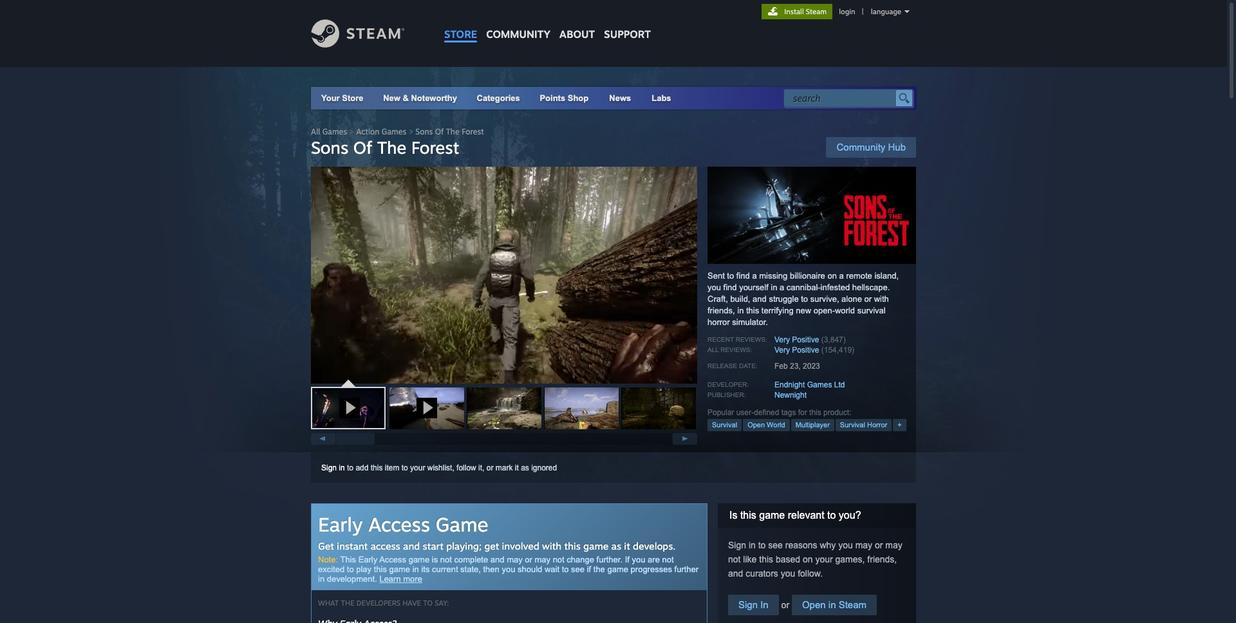 Task type: vqa. For each thing, say whether or not it's contained in the screenshot.
the topmost "Sign"
yes



Task type: describe. For each thing, give the bounding box(es) containing it.
new & noteworthy link
[[383, 93, 457, 103]]

and inside sign in to see reasons why you may or may not like this based on your games, friends, and curators you follow.
[[728, 569, 743, 579]]

1 vertical spatial forest
[[411, 137, 459, 158]]

your
[[321, 93, 340, 103]]

open in steam
[[802, 599, 867, 610]]

struggle
[[769, 294, 799, 304]]

add
[[356, 464, 369, 473]]

remote
[[846, 271, 872, 281]]

your store
[[321, 93, 363, 103]]

you inside sent to find a missing billionaire on a remote island, you find yourself in a cannibal-infested hellscape. craft, build, and struggle to survive, alone or with friends, in this terrifying new open-world survival horror simulator.
[[708, 283, 721, 292]]

not right is
[[440, 555, 452, 565]]

multiplayer
[[796, 421, 830, 429]]

get
[[318, 540, 334, 552]]

or inside sent to find a missing billionaire on a remote island, you find yourself in a cannibal-infested hellscape. craft, build, and struggle to survive, alone or with friends, in this terrifying new open-world survival horror simulator.
[[864, 294, 872, 304]]

sign in
[[739, 599, 769, 610]]

and inside this early access game is not complete and may or may not change further. if you are not excited to play this game in its current state, then you          should wait to see if the game progresses further in development.
[[491, 555, 504, 565]]

feb 23, 2023
[[775, 362, 820, 371]]

should
[[518, 565, 542, 574]]

start
[[423, 540, 444, 552]]

survival horror
[[840, 421, 887, 429]]

see inside sign in to see reasons why you may or may not like this based on your games, friends, and curators you follow.
[[768, 540, 783, 551]]

in down note:
[[318, 574, 325, 584]]

0 horizontal spatial of
[[353, 137, 372, 158]]

early inside the early access game get instant access and start playing; get involved with this game as it develops.
[[318, 513, 363, 536]]

state,
[[460, 565, 481, 574]]

reviews: for very positive (3,847)
[[736, 336, 767, 343]]

search search field
[[793, 90, 893, 107]]

release
[[708, 363, 737, 370]]

change
[[567, 555, 594, 565]]

instant
[[337, 540, 368, 552]]

steam inside account menu navigation
[[806, 7, 827, 16]]

0 vertical spatial it
[[515, 464, 519, 473]]

see inside this early access game is not complete and may or may not change further. if you are not excited to play this game in its current state, then you          should wait to see if the game progresses further in development.
[[571, 565, 585, 574]]

this inside the early access game get instant access and start playing; get involved with this game as it develops.
[[564, 540, 581, 552]]

positive for (3,847)
[[792, 335, 819, 344]]

wishlist,
[[427, 464, 454, 473]]

this up multiplayer
[[809, 408, 821, 417]]

sign in to see reasons why you may or may not like this based on your games, friends, and curators you follow.
[[728, 540, 903, 579]]

what the developers have to say:
[[318, 599, 449, 608]]

all games link
[[311, 127, 347, 137]]

1 horizontal spatial a
[[780, 283, 784, 292]]

survive,
[[810, 294, 839, 304]]

or right in
[[779, 600, 792, 610]]

games for endnight
[[807, 381, 832, 390]]

all for all games > action games > sons of the forest
[[311, 127, 320, 137]]

hellscape.
[[852, 283, 890, 292]]

your store link
[[321, 93, 363, 103]]

complete
[[454, 555, 488, 565]]

all for all reviews:
[[708, 346, 719, 353]]

infested
[[821, 283, 850, 292]]

in down missing
[[771, 283, 777, 292]]

positive for (154,419)
[[792, 346, 819, 355]]

1 vertical spatial steam
[[839, 599, 867, 610]]

shop
[[568, 93, 589, 103]]

early access game get instant access and start playing; get involved with this game as it develops.
[[318, 513, 676, 552]]

all games > action games > sons of the forest
[[311, 127, 484, 137]]

game left is
[[409, 555, 430, 565]]

you right then
[[502, 565, 515, 574]]

learn
[[380, 574, 401, 584]]

0 horizontal spatial sons
[[311, 137, 349, 158]]

open for open world
[[748, 421, 765, 429]]

its
[[421, 565, 430, 574]]

access inside the early access game get instant access and start playing; get involved with this game as it develops.
[[368, 513, 430, 536]]

to right wait
[[562, 565, 569, 574]]

labs
[[652, 93, 671, 103]]

(154,419)
[[821, 346, 854, 355]]

as for to
[[521, 464, 529, 473]]

points shop link
[[530, 87, 599, 109]]

sign for sign in to add this item to your wishlist, follow it, or mark it as ignored
[[321, 464, 337, 473]]

sign in to add this item to your wishlist, follow it, or mark it as ignored
[[321, 464, 557, 473]]

what
[[318, 599, 339, 608]]

horror
[[708, 317, 730, 327]]

about link
[[555, 0, 600, 44]]

in left add
[[339, 464, 345, 473]]

with inside the early access game get instant access and start playing; get involved with this game as it develops.
[[542, 540, 562, 552]]

login
[[839, 7, 855, 16]]

to right sent at the right
[[727, 271, 734, 281]]

this inside sign in to see reasons why you may or may not like this based on your games, friends, and curators you follow.
[[759, 554, 773, 565]]

very for very positive (3,847)
[[775, 335, 790, 344]]

follow.
[[798, 569, 823, 579]]

sign for sign in
[[739, 599, 758, 610]]

sign for sign in to see reasons why you may or may not like this based on your games, friends, and curators you follow.
[[728, 540, 746, 551]]

link to the steam homepage image
[[311, 19, 424, 48]]

horror
[[867, 421, 887, 429]]

not left change
[[553, 555, 564, 565]]

learn more
[[380, 574, 422, 584]]

game left relevant
[[759, 510, 785, 521]]

you down based
[[781, 569, 795, 579]]

why
[[820, 540, 836, 551]]

labs link
[[641, 87, 682, 109]]

multiplayer link
[[791, 419, 834, 431]]

community hub link
[[826, 137, 916, 158]]

(3,847)
[[821, 335, 846, 344]]

community
[[837, 142, 886, 153]]

0 horizontal spatial your
[[410, 464, 425, 473]]

support link
[[600, 0, 655, 44]]

2 > from the left
[[409, 127, 413, 137]]

recent
[[708, 336, 734, 343]]

0 vertical spatial the
[[446, 127, 460, 137]]

in down build,
[[737, 306, 744, 315]]

not inside sign in to see reasons why you may or may not like this based on your games, friends, and curators you follow.
[[728, 554, 741, 565]]

popular
[[708, 408, 734, 417]]

popular user-defined tags for this product:
[[708, 408, 852, 417]]

get
[[484, 540, 499, 552]]

survival horror link
[[836, 419, 892, 431]]

you up the games,
[[838, 540, 853, 551]]

play
[[356, 565, 372, 574]]

you right if
[[632, 555, 645, 565]]

if
[[625, 555, 630, 565]]

0 vertical spatial find
[[736, 271, 750, 281]]

or inside this early access game is not complete and may or may not change further. if you are not excited to play this game in its current state, then you          should wait to see if the game progresses further in development.
[[525, 555, 532, 565]]

yourself
[[739, 283, 769, 292]]

games for all
[[322, 127, 347, 137]]

friends, inside sent to find a missing billionaire on a remote island, you find yourself in a cannibal-infested hellscape. craft, build, and struggle to survive, alone or with friends, in this terrifying new open-world survival horror simulator.
[[708, 306, 735, 315]]

the inside this early access game is not complete and may or may not change further. if you are not excited to play this game in its current state, then you          should wait to see if the game progresses further in development.
[[594, 565, 605, 574]]

categories link
[[477, 93, 520, 103]]

games,
[[835, 554, 865, 565]]

sons of the forest
[[311, 137, 459, 158]]

new
[[796, 306, 811, 315]]

1 horizontal spatial forest
[[462, 127, 484, 137]]

world
[[835, 306, 855, 315]]

user-
[[736, 408, 754, 417]]

0 horizontal spatial a
[[752, 271, 757, 281]]

in inside sign in to see reasons why you may or may not like this based on your games, friends, and curators you follow.
[[749, 540, 756, 551]]

this inside this early access game is not complete and may or may not change further. if you are not excited to play this game in its current state, then you          should wait to see if the game progresses further in development.
[[374, 565, 387, 574]]

like
[[743, 554, 757, 565]]

reviews: for very positive (154,419)
[[721, 346, 752, 353]]

news link
[[599, 87, 641, 109]]

&
[[403, 93, 409, 103]]

for
[[798, 408, 807, 417]]

newnight link
[[775, 391, 807, 400]]

categories
[[477, 93, 520, 103]]

to left play at the bottom left
[[347, 565, 354, 574]]

to right item
[[402, 464, 408, 473]]

global menu navigation
[[440, 0, 655, 47]]

alone
[[842, 294, 862, 304]]

you?
[[839, 510, 861, 521]]

progresses
[[631, 565, 672, 574]]

to down cannibal-
[[801, 294, 808, 304]]

to inside sign in to see reasons why you may or may not like this based on your games, friends, and curators you follow.
[[758, 540, 766, 551]]

say:
[[435, 599, 449, 608]]

hub
[[888, 142, 906, 153]]

feb
[[775, 362, 788, 371]]



Task type: locate. For each thing, give the bounding box(es) containing it.
0 horizontal spatial the
[[377, 137, 406, 158]]

development.
[[327, 574, 377, 584]]

store link
[[440, 0, 482, 47]]

on up the follow.
[[803, 554, 813, 565]]

survival down product:
[[840, 421, 865, 429]]

this up change
[[564, 540, 581, 552]]

and down yourself
[[753, 294, 767, 304]]

23,
[[790, 362, 801, 371]]

this up simulator.
[[746, 306, 759, 315]]

very for very positive (154,419)
[[775, 346, 790, 355]]

open for open in steam
[[802, 599, 826, 610]]

0 horizontal spatial with
[[542, 540, 562, 552]]

you
[[708, 283, 721, 292], [838, 540, 853, 551], [632, 555, 645, 565], [502, 565, 515, 574], [781, 569, 795, 579]]

endnight games ltd
[[775, 381, 845, 390]]

to left say:
[[423, 599, 433, 608]]

0 horizontal spatial all
[[311, 127, 320, 137]]

1 horizontal spatial your
[[815, 554, 833, 565]]

1 horizontal spatial as
[[611, 540, 621, 552]]

1 vertical spatial as
[[611, 540, 621, 552]]

as inside the early access game get instant access and start playing; get involved with this game as it develops.
[[611, 540, 621, 552]]

with up survival
[[874, 294, 889, 304]]

1 horizontal spatial sons
[[416, 127, 433, 137]]

1 horizontal spatial survival
[[840, 421, 865, 429]]

0 horizontal spatial it
[[515, 464, 519, 473]]

reviews: down recent reviews:
[[721, 346, 752, 353]]

see left if
[[571, 565, 585, 574]]

0 horizontal spatial as
[[521, 464, 529, 473]]

early
[[318, 513, 363, 536], [358, 555, 377, 565]]

your down why at the bottom of the page
[[815, 554, 833, 565]]

is this game relevant to you?
[[730, 510, 861, 521]]

not left like
[[728, 554, 741, 565]]

1 horizontal spatial on
[[828, 271, 837, 281]]

games left the ltd
[[807, 381, 832, 390]]

> right action games link
[[409, 127, 413, 137]]

0 vertical spatial early
[[318, 513, 363, 536]]

access down access
[[379, 555, 406, 565]]

1 vertical spatial early
[[358, 555, 377, 565]]

open-
[[814, 306, 835, 315]]

1 horizontal spatial >
[[409, 127, 413, 137]]

a up infested
[[839, 271, 844, 281]]

0 vertical spatial your
[[410, 464, 425, 473]]

1 vertical spatial sign
[[728, 540, 746, 551]]

open world
[[748, 421, 785, 429]]

playing;
[[446, 540, 482, 552]]

island,
[[875, 271, 899, 281]]

develops.
[[633, 540, 676, 552]]

forest down sons of the forest link
[[411, 137, 459, 158]]

games left action
[[322, 127, 347, 137]]

1 horizontal spatial see
[[768, 540, 783, 551]]

0 horizontal spatial see
[[571, 565, 585, 574]]

in down sign in to see reasons why you may or may not like this based on your games, friends, and curators you follow.
[[829, 599, 836, 610]]

sign inside sign in link
[[739, 599, 758, 610]]

very positive (154,419)
[[775, 346, 854, 355]]

further
[[674, 565, 699, 574]]

sign up like
[[728, 540, 746, 551]]

1 vertical spatial friends,
[[868, 554, 897, 565]]

1 vertical spatial access
[[379, 555, 406, 565]]

as left ignored
[[521, 464, 529, 473]]

to left add
[[347, 464, 354, 473]]

points shop
[[540, 93, 589, 103]]

1 vertical spatial the
[[341, 599, 355, 608]]

this right add
[[371, 464, 383, 473]]

0 vertical spatial sons
[[416, 127, 433, 137]]

learn more link
[[380, 574, 422, 584]]

1 vertical spatial your
[[815, 554, 833, 565]]

release date:
[[708, 363, 758, 370]]

this inside sent to find a missing billionaire on a remote island, you find yourself in a cannibal-infested hellscape. craft, build, and struggle to survive, alone or with friends, in this terrifying new open-world survival horror simulator.
[[746, 306, 759, 315]]

to up curators
[[758, 540, 766, 551]]

further.
[[597, 555, 623, 565]]

+
[[898, 421, 902, 429]]

news
[[609, 93, 631, 103]]

this
[[746, 306, 759, 315], [809, 408, 821, 417], [371, 464, 383, 473], [740, 510, 756, 521], [564, 540, 581, 552], [759, 554, 773, 565], [374, 565, 387, 574]]

sign
[[321, 464, 337, 473], [728, 540, 746, 551], [739, 599, 758, 610]]

forest down categories link
[[462, 127, 484, 137]]

1 vertical spatial sons
[[311, 137, 349, 158]]

of down action
[[353, 137, 372, 158]]

sons of the forest link
[[416, 127, 484, 137]]

forest
[[462, 127, 484, 137], [411, 137, 459, 158]]

2 very from the top
[[775, 346, 790, 355]]

ignored
[[531, 464, 557, 473]]

this up curators
[[759, 554, 773, 565]]

1 vertical spatial of
[[353, 137, 372, 158]]

the right if
[[594, 565, 605, 574]]

0 vertical spatial friends,
[[708, 306, 735, 315]]

sign left in
[[739, 599, 758, 610]]

a up yourself
[[752, 271, 757, 281]]

current
[[432, 565, 458, 574]]

note:
[[318, 555, 338, 565]]

new & noteworthy
[[383, 93, 457, 103]]

1 vertical spatial the
[[377, 137, 406, 158]]

product:
[[824, 408, 852, 417]]

friends, right the games,
[[868, 554, 897, 565]]

1 horizontal spatial games
[[382, 127, 406, 137]]

1 vertical spatial positive
[[792, 346, 819, 355]]

game left its
[[389, 565, 410, 574]]

1 vertical spatial reviews:
[[721, 346, 752, 353]]

1 vertical spatial it
[[624, 540, 630, 552]]

0 vertical spatial positive
[[792, 335, 819, 344]]

2 vertical spatial sign
[[739, 599, 758, 610]]

login | language
[[839, 7, 901, 16]]

more
[[403, 574, 422, 584]]

survival for survival
[[712, 421, 737, 429]]

0 vertical spatial open
[[748, 421, 765, 429]]

0 vertical spatial sign
[[321, 464, 337, 473]]

1 horizontal spatial with
[[874, 294, 889, 304]]

open
[[748, 421, 765, 429], [802, 599, 826, 610]]

games
[[322, 127, 347, 137], [382, 127, 406, 137], [807, 381, 832, 390]]

as
[[521, 464, 529, 473], [611, 540, 621, 552]]

game up further.
[[583, 540, 609, 552]]

survival for survival horror
[[840, 421, 865, 429]]

survival
[[857, 306, 886, 315]]

open world link
[[743, 419, 790, 431]]

wait
[[545, 565, 560, 574]]

game right if
[[607, 565, 628, 574]]

0 vertical spatial access
[[368, 513, 430, 536]]

with inside sent to find a missing billionaire on a remote island, you find yourself in a cannibal-infested hellscape. craft, build, and struggle to survive, alone or with friends, in this terrifying new open-world survival horror simulator.
[[874, 294, 889, 304]]

store
[[342, 93, 363, 103]]

or down the involved at the left of page
[[525, 555, 532, 565]]

and inside sent to find a missing billionaire on a remote island, you find yourself in a cannibal-infested hellscape. craft, build, and struggle to survive, alone or with friends, in this terrifying new open-world survival horror simulator.
[[753, 294, 767, 304]]

game inside the early access game get instant access and start playing; get involved with this game as it develops.
[[583, 540, 609, 552]]

sign inside sign in to see reasons why you may or may not like this based on your games, friends, and curators you follow.
[[728, 540, 746, 551]]

1 horizontal spatial the
[[594, 565, 605, 574]]

is
[[730, 510, 738, 521]]

it up if
[[624, 540, 630, 552]]

on inside sent to find a missing billionaire on a remote island, you find yourself in a cannibal-infested hellscape. craft, build, and struggle to survive, alone or with friends, in this terrifying new open-world survival horror simulator.
[[828, 271, 837, 281]]

the down noteworthy
[[446, 127, 460, 137]]

install steam
[[784, 7, 827, 16]]

|
[[862, 7, 864, 16]]

may
[[855, 540, 873, 551], [886, 540, 903, 551], [507, 555, 523, 565], [535, 555, 551, 565]]

1 horizontal spatial the
[[446, 127, 460, 137]]

or right why at the bottom of the page
[[875, 540, 883, 551]]

excited
[[318, 565, 345, 574]]

steam right install
[[806, 7, 827, 16]]

it inside the early access game get instant access and start playing; get involved with this game as it develops.
[[624, 540, 630, 552]]

0 vertical spatial on
[[828, 271, 837, 281]]

it
[[515, 464, 519, 473], [624, 540, 630, 552]]

in left its
[[413, 565, 419, 574]]

0 horizontal spatial survival
[[712, 421, 737, 429]]

and inside the early access game get instant access and start playing; get involved with this game as it develops.
[[403, 540, 420, 552]]

1 horizontal spatial open
[[802, 599, 826, 610]]

friends, inside sign in to see reasons why you may or may not like this based on your games, friends, and curators you follow.
[[868, 554, 897, 565]]

find
[[736, 271, 750, 281], [723, 283, 737, 292]]

the right what
[[341, 599, 355, 608]]

0 vertical spatial very
[[775, 335, 790, 344]]

1 horizontal spatial friends,
[[868, 554, 897, 565]]

based
[[776, 554, 800, 565]]

1 horizontal spatial all
[[708, 346, 719, 353]]

item
[[385, 464, 399, 473]]

see up based
[[768, 540, 783, 551]]

survival link
[[708, 419, 742, 431]]

a up struggle
[[780, 283, 784, 292]]

missing
[[759, 271, 788, 281]]

steam down the games,
[[839, 599, 867, 610]]

on up infested
[[828, 271, 837, 281]]

this right 'is'
[[740, 510, 756, 521]]

your left the wishlist,
[[410, 464, 425, 473]]

1 vertical spatial very
[[775, 346, 790, 355]]

1 vertical spatial see
[[571, 565, 585, 574]]

publisher:
[[708, 391, 746, 399]]

simulator.
[[732, 317, 768, 327]]

very
[[775, 335, 790, 344], [775, 346, 790, 355]]

of down noteworthy
[[435, 127, 444, 137]]

follow
[[457, 464, 476, 473]]

games up sons of the forest
[[382, 127, 406, 137]]

or inside sign in to see reasons why you may or may not like this based on your games, friends, and curators you follow.
[[875, 540, 883, 551]]

0 vertical spatial of
[[435, 127, 444, 137]]

1 positive from the top
[[792, 335, 819, 344]]

sons down new & noteworthy link
[[416, 127, 433, 137]]

1 horizontal spatial of
[[435, 127, 444, 137]]

None search field
[[784, 89, 914, 108]]

support
[[604, 28, 651, 41]]

all reviews:
[[708, 346, 752, 353]]

or down the hellscape.
[[864, 294, 872, 304]]

open in steam link
[[792, 595, 877, 616]]

survival down popular
[[712, 421, 737, 429]]

account menu navigation
[[762, 4, 916, 19]]

login link
[[837, 7, 858, 16]]

access inside this early access game is not complete and may or may not change further. if you are not excited to play this game in its current state, then you          should wait to see if the game progresses further in development.
[[379, 555, 406, 565]]

endnight
[[775, 381, 805, 390]]

steam
[[806, 7, 827, 16], [839, 599, 867, 610]]

2 positive from the top
[[792, 346, 819, 355]]

and down get
[[491, 555, 504, 565]]

sign in link
[[728, 595, 779, 616]]

as up further.
[[611, 540, 621, 552]]

points
[[540, 93, 565, 103]]

to
[[727, 271, 734, 281], [801, 294, 808, 304], [347, 464, 354, 473], [402, 464, 408, 473], [827, 510, 836, 521], [758, 540, 766, 551], [347, 565, 354, 574], [562, 565, 569, 574], [423, 599, 433, 608]]

to left you?
[[827, 510, 836, 521]]

positive up very positive (154,419) in the right bottom of the page
[[792, 335, 819, 344]]

2 survival from the left
[[840, 421, 865, 429]]

on inside sign in to see reasons why you may or may not like this based on your games, friends, and curators you follow.
[[803, 554, 813, 565]]

0 horizontal spatial >
[[349, 127, 354, 137]]

0 horizontal spatial the
[[341, 599, 355, 608]]

access up access
[[368, 513, 430, 536]]

sons down "all games" link
[[311, 137, 349, 158]]

open down defined
[[748, 421, 765, 429]]

1 horizontal spatial steam
[[839, 599, 867, 610]]

> left action
[[349, 127, 354, 137]]

1 > from the left
[[349, 127, 354, 137]]

tags
[[781, 408, 796, 417]]

0 vertical spatial as
[[521, 464, 529, 473]]

1 vertical spatial on
[[803, 554, 813, 565]]

it right "mark"
[[515, 464, 519, 473]]

1 vertical spatial all
[[708, 346, 719, 353]]

sign left add
[[321, 464, 337, 473]]

with up wait
[[542, 540, 562, 552]]

early inside this early access game is not complete and may or may not change further. if you are not excited to play this game in its current state, then you          should wait to see if the game progresses further in development.
[[358, 555, 377, 565]]

1 very from the top
[[775, 335, 790, 344]]

2 horizontal spatial games
[[807, 381, 832, 390]]

positive down very positive (3,847)
[[792, 346, 819, 355]]

see
[[768, 540, 783, 551], [571, 565, 585, 574]]

and down like
[[728, 569, 743, 579]]

you down sent at the right
[[708, 283, 721, 292]]

the down all games > action games > sons of the forest
[[377, 137, 406, 158]]

are
[[648, 555, 660, 565]]

community hub
[[837, 142, 906, 153]]

find up build,
[[723, 283, 737, 292]]

this right play at the bottom left
[[374, 565, 387, 574]]

1 vertical spatial open
[[802, 599, 826, 610]]

0 horizontal spatial games
[[322, 127, 347, 137]]

0 vertical spatial forest
[[462, 127, 484, 137]]

2 horizontal spatial a
[[839, 271, 844, 281]]

friends, up horror
[[708, 306, 735, 315]]

as for game
[[611, 540, 621, 552]]

1 survival from the left
[[712, 421, 737, 429]]

install
[[784, 7, 804, 16]]

reasons
[[785, 540, 817, 551]]

0 vertical spatial reviews:
[[736, 336, 767, 343]]

in
[[771, 283, 777, 292], [737, 306, 744, 315], [339, 464, 345, 473], [749, 540, 756, 551], [413, 565, 419, 574], [318, 574, 325, 584], [829, 599, 836, 610]]

date:
[[739, 363, 758, 370]]

0 horizontal spatial friends,
[[708, 306, 735, 315]]

then
[[483, 565, 500, 574]]

0 vertical spatial steam
[[806, 7, 827, 16]]

your
[[410, 464, 425, 473], [815, 554, 833, 565]]

1 vertical spatial find
[[723, 283, 737, 292]]

reviews: down simulator.
[[736, 336, 767, 343]]

not right "are"
[[662, 555, 674, 565]]

is
[[432, 555, 438, 565]]

or right the it,
[[487, 464, 494, 473]]

0 vertical spatial all
[[311, 127, 320, 137]]

sign in link
[[321, 464, 345, 473]]

0 horizontal spatial steam
[[806, 7, 827, 16]]

early up instant
[[318, 513, 363, 536]]

0 horizontal spatial open
[[748, 421, 765, 429]]

curators
[[746, 569, 778, 579]]

on
[[828, 271, 837, 281], [803, 554, 813, 565]]

find up yourself
[[736, 271, 750, 281]]

billionaire
[[790, 271, 825, 281]]

0 vertical spatial see
[[768, 540, 783, 551]]

0 horizontal spatial forest
[[411, 137, 459, 158]]

friends,
[[708, 306, 735, 315], [868, 554, 897, 565]]

1 vertical spatial with
[[542, 540, 562, 552]]

new
[[383, 93, 400, 103]]

1 horizontal spatial it
[[624, 540, 630, 552]]

0 vertical spatial with
[[874, 294, 889, 304]]

early right this
[[358, 555, 377, 565]]

0 vertical spatial the
[[594, 565, 605, 574]]

and left start
[[403, 540, 420, 552]]

open down the follow.
[[802, 599, 826, 610]]

your inside sign in to see reasons why you may or may not like this based on your games, friends, and curators you follow.
[[815, 554, 833, 565]]

in up like
[[749, 540, 756, 551]]

0 horizontal spatial on
[[803, 554, 813, 565]]



